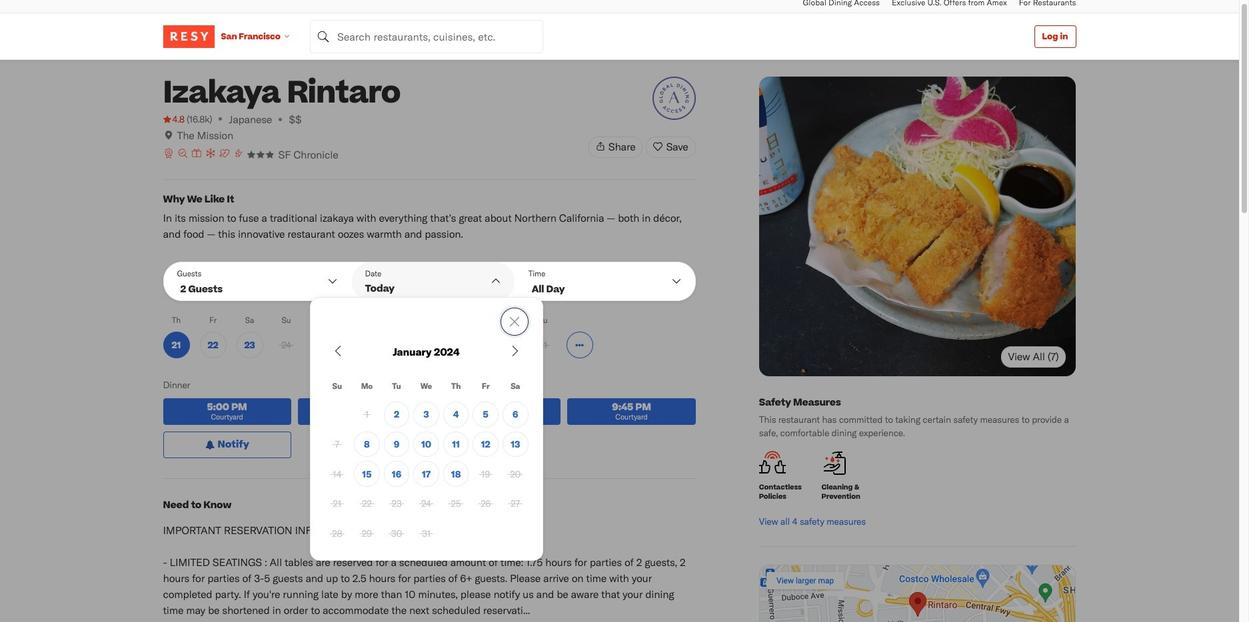 Task type: describe. For each thing, give the bounding box(es) containing it.
3 column header from the left
[[384, 381, 410, 398]]

Search restaurants, cuisines, etc. text field
[[310, 20, 543, 53]]

7 column header from the left
[[503, 381, 528, 398]]

4.8 out of 5 stars image
[[163, 113, 185, 126]]

4 row from the top
[[324, 462, 528, 487]]

5 column header from the left
[[443, 381, 469, 398]]



Task type: vqa. For each thing, say whether or not it's contained in the screenshot.
12 button to the bottom
no



Task type: locate. For each thing, give the bounding box(es) containing it.
row
[[324, 381, 528, 398], [324, 402, 528, 428], [324, 432, 528, 458], [324, 462, 528, 487], [324, 491, 528, 517], [324, 521, 528, 547]]

table
[[320, 339, 532, 551]]

cell
[[354, 402, 380, 428], [384, 402, 410, 428], [414, 402, 439, 428], [443, 402, 469, 428], [473, 402, 499, 428], [503, 402, 528, 428], [324, 432, 350, 458], [354, 432, 380, 458], [384, 432, 410, 458], [414, 432, 439, 458], [443, 432, 469, 458], [473, 432, 499, 458], [503, 432, 528, 458], [324, 462, 350, 487], [354, 462, 380, 487], [384, 462, 410, 487], [414, 462, 439, 487], [443, 462, 469, 487], [473, 462, 499, 487], [503, 462, 528, 487], [324, 491, 350, 517], [354, 491, 380, 517], [384, 491, 410, 517], [414, 491, 439, 517], [443, 491, 469, 517], [473, 491, 499, 517], [503, 491, 528, 517], [324, 521, 350, 547], [354, 521, 380, 547], [384, 521, 410, 547], [414, 521, 439, 547]]

climbing image
[[233, 148, 244, 159]]

6 row from the top
[[324, 521, 528, 547]]

2 column header from the left
[[354, 381, 380, 398]]

2 row from the top
[[324, 402, 528, 428]]

1 column header from the left
[[324, 381, 350, 398]]

3.0 out of 3 stars image
[[247, 151, 275, 159]]

1 row from the top
[[324, 381, 528, 398]]

3 row from the top
[[324, 432, 528, 458]]

4 column header from the left
[[414, 381, 439, 398]]

5 row from the top
[[324, 491, 528, 517]]

6 column header from the left
[[473, 381, 499, 398]]

column header
[[324, 381, 350, 398], [354, 381, 380, 398], [384, 381, 410, 398], [414, 381, 439, 398], [443, 381, 469, 398], [473, 381, 499, 398], [503, 381, 528, 398]]

(16.8k) reviews element
[[187, 113, 212, 126]]



